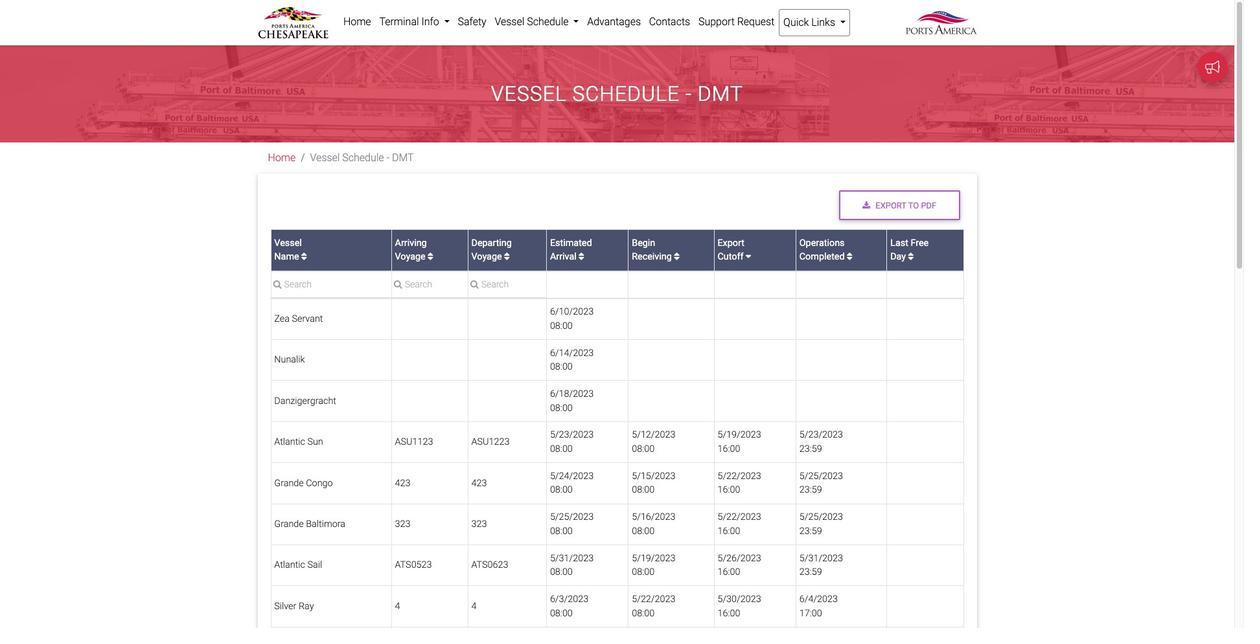 Task type: locate. For each thing, give the bounding box(es) containing it.
0 horizontal spatial 323
[[395, 519, 411, 530]]

2 vertical spatial 5/22/2023
[[632, 594, 676, 605]]

5/22/2023 down 5/19/2023 08:00
[[632, 594, 676, 605]]

export up cutoff
[[718, 238, 745, 249]]

08:00 inside 6/18/2023 08:00
[[550, 403, 573, 414]]

info
[[422, 16, 439, 28]]

08:00 down 6/18/2023
[[550, 403, 573, 414]]

voyage inside arriving voyage
[[395, 252, 426, 263]]

5/25/2023 23:59 up 5/31/2023 23:59
[[800, 512, 843, 537]]

1 horizontal spatial schedule
[[527, 16, 569, 28]]

5/31/2023
[[550, 553, 594, 564], [800, 553, 843, 564]]

5/22/2023 16:00 for 5/15/2023
[[718, 471, 761, 496]]

1 horizontal spatial dmt
[[698, 82, 744, 106]]

terminal info link
[[375, 9, 454, 35]]

16:00 for 5/16/2023 08:00
[[718, 526, 740, 537]]

atlantic for atlantic sail
[[274, 560, 305, 571]]

5/31/2023 23:59
[[800, 553, 843, 578]]

323 up "ats0623"
[[472, 519, 487, 530]]

08:00 down the 5/24/2023
[[550, 485, 573, 496]]

4
[[395, 601, 400, 612], [472, 601, 477, 612]]

08:00 up the 5/24/2023
[[550, 444, 573, 455]]

08:00 for 5/12/2023 08:00
[[632, 444, 655, 455]]

-
[[686, 82, 692, 106], [387, 152, 390, 164]]

5/30/2023 16:00
[[718, 594, 761, 619]]

4 down ats0523
[[395, 601, 400, 612]]

1 4 from the left
[[395, 601, 400, 612]]

0 horizontal spatial voyage
[[395, 252, 426, 263]]

1 vertical spatial 5/22/2023
[[718, 512, 761, 523]]

dmt
[[698, 82, 744, 106], [392, 152, 414, 164]]

08:00 inside 6/14/2023 08:00
[[550, 362, 573, 373]]

23:59 inside 5/23/2023 23:59
[[800, 444, 822, 455]]

5/31/2023 for 23:59
[[800, 553, 843, 564]]

16:00 for 5/22/2023 08:00
[[718, 608, 740, 619]]

6/3/2023 08:00
[[550, 594, 589, 619]]

5/25/2023 23:59 for 5/16/2023
[[800, 512, 843, 537]]

baltimora
[[306, 519, 345, 530]]

5/25/2023 23:59
[[800, 471, 843, 496], [800, 512, 843, 537]]

6/10/2023 08:00
[[550, 307, 594, 332]]

5/25/2023 08:00
[[550, 512, 594, 537]]

atlantic
[[274, 437, 305, 448], [274, 560, 305, 571]]

0 vertical spatial atlantic
[[274, 437, 305, 448]]

2 5/25/2023 23:59 from the top
[[800, 512, 843, 537]]

2 4 from the left
[[472, 601, 477, 612]]

23:59 inside 5/31/2023 23:59
[[800, 567, 822, 578]]

atlantic sail
[[274, 560, 322, 571]]

1 horizontal spatial voyage
[[472, 252, 502, 263]]

1 horizontal spatial 5/31/2023
[[800, 553, 843, 564]]

export for export cutoff
[[718, 238, 745, 249]]

atlantic left sail
[[274, 560, 305, 571]]

vessel schedule link
[[491, 9, 583, 35]]

5/19/2023 08:00
[[632, 553, 676, 578]]

5/22/2023 16:00 down 5/19/2023 16:00 at the bottom right
[[718, 471, 761, 496]]

1 vertical spatial 5/25/2023 23:59
[[800, 512, 843, 537]]

5/16/2023 08:00
[[632, 512, 676, 537]]

voyage down arriving
[[395, 252, 426, 263]]

08:00 inside 5/24/2023 08:00
[[550, 485, 573, 496]]

1 horizontal spatial home link
[[339, 9, 375, 35]]

5/31/2023 down 5/25/2023 08:00
[[550, 553, 594, 564]]

5/24/2023
[[550, 471, 594, 482]]

departing
[[472, 238, 512, 249]]

2 23:59 from the top
[[800, 485, 822, 496]]

0 vertical spatial home
[[343, 16, 371, 28]]

5/15/2023
[[632, 471, 676, 482]]

5 16:00 from the top
[[718, 608, 740, 619]]

2 5/23/2023 from the left
[[800, 430, 843, 441]]

1 horizontal spatial 4
[[472, 601, 477, 612]]

08:00 for 5/24/2023 08:00
[[550, 485, 573, 496]]

1 horizontal spatial 5/19/2023
[[718, 430, 761, 441]]

423 down asu1123
[[395, 478, 411, 489]]

1 vertical spatial export
[[718, 238, 745, 249]]

1 horizontal spatial export
[[876, 201, 907, 210]]

16:00 inside 5/19/2023 16:00
[[718, 444, 740, 455]]

quick links
[[784, 16, 838, 29]]

23:59 for 5/16/2023 08:00
[[800, 526, 822, 537]]

sail
[[307, 560, 322, 571]]

voyage for arriving voyage
[[395, 252, 426, 263]]

5/12/2023
[[632, 430, 676, 441]]

08:00 inside 5/16/2023 08:00
[[632, 526, 655, 537]]

5/25/2023 up 5/31/2023 23:59
[[800, 512, 843, 523]]

0 horizontal spatial dmt
[[392, 152, 414, 164]]

0 horizontal spatial 4
[[395, 601, 400, 612]]

export cutoff
[[718, 238, 745, 263]]

vessel schedule - dmt
[[491, 82, 744, 106], [310, 152, 414, 164]]

receiving
[[632, 252, 672, 263]]

1 vertical spatial atlantic
[[274, 560, 305, 571]]

vessel
[[495, 16, 525, 28], [491, 82, 567, 106], [310, 152, 340, 164], [274, 238, 302, 249]]

2 5/22/2023 16:00 from the top
[[718, 512, 761, 537]]

5/25/2023 down 5/24/2023 08:00
[[550, 512, 594, 523]]

08:00 down "6/14/2023"
[[550, 362, 573, 373]]

last
[[891, 238, 909, 249]]

1 323 from the left
[[395, 519, 411, 530]]

1 16:00 from the top
[[718, 444, 740, 455]]

4 16:00 from the top
[[718, 567, 740, 578]]

voyage down departing
[[472, 252, 502, 263]]

08:00 for 5/23/2023 08:00
[[550, 444, 573, 455]]

08:00 inside 5/31/2023 08:00
[[550, 567, 573, 578]]

0 horizontal spatial -
[[387, 152, 390, 164]]

08:00 up 6/3/2023
[[550, 567, 573, 578]]

1 23:59 from the top
[[800, 444, 822, 455]]

1 atlantic from the top
[[274, 437, 305, 448]]

1 vertical spatial 5/22/2023 16:00
[[718, 512, 761, 537]]

23:59
[[800, 444, 822, 455], [800, 485, 822, 496], [800, 526, 822, 537], [800, 567, 822, 578]]

08:00 inside 6/3/2023 08:00
[[550, 608, 573, 619]]

5/31/2023 up 6/4/2023
[[800, 553, 843, 564]]

0 vertical spatial home link
[[339, 9, 375, 35]]

grande left congo
[[274, 478, 304, 489]]

08:00 for 5/25/2023 08:00
[[550, 526, 573, 537]]

1 voyage from the left
[[395, 252, 426, 263]]

estimated
[[550, 238, 592, 249]]

home link
[[339, 9, 375, 35], [268, 152, 296, 164]]

16:00 for 5/19/2023 08:00
[[718, 567, 740, 578]]

0 horizontal spatial vessel schedule - dmt
[[310, 152, 414, 164]]

grande
[[274, 478, 304, 489], [274, 519, 304, 530]]

1 vertical spatial -
[[387, 152, 390, 164]]

1 vertical spatial home link
[[268, 152, 296, 164]]

safety
[[458, 16, 487, 28]]

operations completed
[[800, 238, 845, 263]]

08:00 down 6/3/2023
[[550, 608, 573, 619]]

0 vertical spatial schedule
[[527, 16, 569, 28]]

4 down "ats0623"
[[472, 601, 477, 612]]

1 5/22/2023 16:00 from the top
[[718, 471, 761, 496]]

grande congo
[[274, 478, 333, 489]]

5/22/2023 up 5/26/2023 at the right bottom of page
[[718, 512, 761, 523]]

1 5/31/2023 from the left
[[550, 553, 594, 564]]

5/19/2023 for 16:00
[[718, 430, 761, 441]]

5/15/2023 08:00
[[632, 471, 676, 496]]

423 down asu1223
[[472, 478, 487, 489]]

0 vertical spatial grande
[[274, 478, 304, 489]]

5/25/2023 down 5/23/2023 23:59
[[800, 471, 843, 482]]

estimated arrival
[[550, 238, 592, 263]]

1 vertical spatial grande
[[274, 519, 304, 530]]

323 up ats0523
[[395, 519, 411, 530]]

5/22/2023 16:00 up 5/26/2023 at the right bottom of page
[[718, 512, 761, 537]]

5/19/2023 16:00
[[718, 430, 761, 455]]

17:00
[[800, 608, 822, 619]]

sun
[[307, 437, 323, 448]]

name
[[274, 252, 299, 263]]

last free day
[[891, 238, 929, 263]]

home
[[343, 16, 371, 28], [268, 152, 296, 164]]

08:00 inside 5/19/2023 08:00
[[632, 567, 655, 578]]

1 horizontal spatial 5/23/2023
[[800, 430, 843, 441]]

1 horizontal spatial -
[[686, 82, 692, 106]]

None field
[[271, 278, 391, 298], [392, 278, 468, 298], [468, 278, 546, 298], [271, 278, 391, 298], [392, 278, 468, 298], [468, 278, 546, 298]]

0 vertical spatial export
[[876, 201, 907, 210]]

3 16:00 from the top
[[718, 526, 740, 537]]

0 horizontal spatial 5/23/2023
[[550, 430, 594, 441]]

2 horizontal spatial schedule
[[573, 82, 680, 106]]

0 horizontal spatial 423
[[395, 478, 411, 489]]

0 horizontal spatial export
[[718, 238, 745, 249]]

1 5/23/2023 from the left
[[550, 430, 594, 441]]

3 23:59 from the top
[[800, 526, 822, 537]]

grande left baltimora
[[274, 519, 304, 530]]

08:00 inside "5/12/2023 08:00"
[[632, 444, 655, 455]]

423
[[395, 478, 411, 489], [472, 478, 487, 489]]

vessel name
[[274, 238, 302, 263]]

08:00 up 5/31/2023 08:00
[[550, 526, 573, 537]]

0 horizontal spatial home
[[268, 152, 296, 164]]

1 grande from the top
[[274, 478, 304, 489]]

08:00 inside 5/25/2023 08:00
[[550, 526, 573, 537]]

grande for grande baltimora
[[274, 519, 304, 530]]

0 vertical spatial -
[[686, 82, 692, 106]]

1 vertical spatial 5/19/2023
[[632, 553, 676, 564]]

08:00 for 5/16/2023 08:00
[[632, 526, 655, 537]]

2 vertical spatial schedule
[[342, 152, 384, 164]]

08:00 down 6/10/2023
[[550, 321, 573, 332]]

2 atlantic from the top
[[274, 560, 305, 571]]

cutoff
[[718, 252, 744, 263]]

0 vertical spatial 5/22/2023 16:00
[[718, 471, 761, 496]]

0 vertical spatial 5/22/2023
[[718, 471, 761, 482]]

08:00 inside 5/22/2023 08:00
[[632, 608, 655, 619]]

08:00 up 5/22/2023 08:00
[[632, 567, 655, 578]]

08:00 inside 5/15/2023 08:00
[[632, 485, 655, 496]]

export
[[876, 201, 907, 210], [718, 238, 745, 249]]

08:00 for 5/15/2023 08:00
[[632, 485, 655, 496]]

export left to
[[876, 201, 907, 210]]

08:00 down 5/19/2023 08:00
[[632, 608, 655, 619]]

23:59 for 5/15/2023 08:00
[[800, 485, 822, 496]]

0 vertical spatial 5/19/2023
[[718, 430, 761, 441]]

16:00 inside 5/26/2023 16:00
[[718, 567, 740, 578]]

16:00 inside 5/30/2023 16:00
[[718, 608, 740, 619]]

2 grande from the top
[[274, 519, 304, 530]]

quick links link
[[779, 9, 851, 36]]

voyage
[[395, 252, 426, 263], [472, 252, 502, 263]]

08:00 inside 5/23/2023 08:00
[[550, 444, 573, 455]]

5/19/2023
[[718, 430, 761, 441], [632, 553, 676, 564]]

5/25/2023 for 5/16/2023
[[800, 512, 843, 523]]

5/25/2023 23:59 down 5/23/2023 23:59
[[800, 471, 843, 496]]

2 16:00 from the top
[[718, 485, 740, 496]]

voyage inside departing voyage
[[472, 252, 502, 263]]

2 voyage from the left
[[472, 252, 502, 263]]

1 5/25/2023 23:59 from the top
[[800, 471, 843, 496]]

6/3/2023
[[550, 594, 589, 605]]

5/31/2023 for 08:00
[[550, 553, 594, 564]]

2 5/31/2023 from the left
[[800, 553, 843, 564]]

1 horizontal spatial vessel schedule - dmt
[[491, 82, 744, 106]]

0 vertical spatial dmt
[[698, 82, 744, 106]]

4 23:59 from the top
[[800, 567, 822, 578]]

1 horizontal spatial 423
[[472, 478, 487, 489]]

5/22/2023 down 5/19/2023 16:00 at the bottom right
[[718, 471, 761, 482]]

5/23/2023 for 23:59
[[800, 430, 843, 441]]

08:00 down 5/12/2023
[[632, 444, 655, 455]]

08:00 down 5/16/2023
[[632, 526, 655, 537]]

1 horizontal spatial home
[[343, 16, 371, 28]]

0 horizontal spatial home link
[[268, 152, 296, 164]]

atlantic left sun
[[274, 437, 305, 448]]

0 vertical spatial 5/25/2023 23:59
[[800, 471, 843, 496]]

08:00 down "5/15/2023"
[[632, 485, 655, 496]]

0 horizontal spatial 5/31/2023
[[550, 553, 594, 564]]

5/30/2023
[[718, 594, 761, 605]]

1 horizontal spatial 323
[[472, 519, 487, 530]]

silver
[[274, 601, 296, 612]]

5/25/2023
[[800, 471, 843, 482], [550, 512, 594, 523], [800, 512, 843, 523]]

08:00 inside '6/10/2023 08:00'
[[550, 321, 573, 332]]

0 horizontal spatial 5/19/2023
[[632, 553, 676, 564]]

5/23/2023
[[550, 430, 594, 441], [800, 430, 843, 441]]



Task type: vqa. For each thing, say whether or not it's contained in the screenshot.
on to the left
no



Task type: describe. For each thing, give the bounding box(es) containing it.
advantages link
[[583, 9, 645, 35]]

advantages
[[587, 16, 641, 28]]

contacts
[[649, 16, 690, 28]]

6/18/2023 08:00
[[550, 389, 594, 414]]

ats0523
[[395, 560, 432, 571]]

08:00 for 5/22/2023 08:00
[[632, 608, 655, 619]]

vessel schedule
[[495, 16, 571, 28]]

16:00 for 5/12/2023 08:00
[[718, 444, 740, 455]]

asu1223
[[472, 437, 510, 448]]

atlantic sun
[[274, 437, 323, 448]]

to
[[909, 201, 919, 210]]

0 horizontal spatial schedule
[[342, 152, 384, 164]]

silver ray
[[274, 601, 314, 612]]

08:00 for 6/3/2023 08:00
[[550, 608, 573, 619]]

ray
[[299, 601, 314, 612]]

08:00 for 5/31/2023 08:00
[[550, 567, 573, 578]]

download image
[[863, 202, 871, 210]]

export to pdf link
[[839, 191, 960, 220]]

contacts link
[[645, 9, 695, 35]]

zea servant
[[274, 314, 323, 325]]

1 vertical spatial dmt
[[392, 152, 414, 164]]

arriving voyage
[[395, 238, 428, 263]]

23:59 for 5/12/2023 08:00
[[800, 444, 822, 455]]

5/24/2023 08:00
[[550, 471, 594, 496]]

6/14/2023 08:00
[[550, 348, 594, 373]]

5/23/2023 08:00
[[550, 430, 594, 455]]

08:00 for 6/10/2023 08:00
[[550, 321, 573, 332]]

16:00 for 5/15/2023 08:00
[[718, 485, 740, 496]]

arriving
[[395, 238, 427, 249]]

1 423 from the left
[[395, 478, 411, 489]]

08:00 for 6/18/2023 08:00
[[550, 403, 573, 414]]

day
[[891, 252, 906, 263]]

pdf
[[921, 201, 937, 210]]

2 423 from the left
[[472, 478, 487, 489]]

support
[[699, 16, 735, 28]]

5/25/2023 for 5/15/2023
[[800, 471, 843, 482]]

terminal
[[379, 16, 419, 28]]

5/22/2023 for 5/16/2023 08:00
[[718, 512, 761, 523]]

quick
[[784, 16, 809, 29]]

5/25/2023 23:59 for 5/15/2023
[[800, 471, 843, 496]]

0 vertical spatial vessel schedule - dmt
[[491, 82, 744, 106]]

completed
[[800, 252, 845, 263]]

6/4/2023
[[800, 594, 838, 605]]

links
[[812, 16, 836, 29]]

5/26/2023
[[718, 553, 761, 564]]

5/16/2023
[[632, 512, 676, 523]]

6/14/2023
[[550, 348, 594, 359]]

1 vertical spatial vessel schedule - dmt
[[310, 152, 414, 164]]

export for export to pdf
[[876, 201, 907, 210]]

congo
[[306, 478, 333, 489]]

08:00 for 5/19/2023 08:00
[[632, 567, 655, 578]]

safety link
[[454, 9, 491, 35]]

arrival
[[550, 252, 577, 263]]

5/22/2023 08:00
[[632, 594, 676, 619]]

danzigergracht
[[274, 396, 336, 407]]

5/31/2023 08:00
[[550, 553, 594, 578]]

5/22/2023 16:00 for 5/16/2023
[[718, 512, 761, 537]]

5/22/2023 for 5/15/2023 08:00
[[718, 471, 761, 482]]

2 323 from the left
[[472, 519, 487, 530]]

free
[[911, 238, 929, 249]]

6/10/2023
[[550, 307, 594, 318]]

grande for grande congo
[[274, 478, 304, 489]]

6/18/2023
[[550, 389, 594, 400]]

voyage for departing voyage
[[472, 252, 502, 263]]

23:59 for 5/19/2023 08:00
[[800, 567, 822, 578]]

nunalik
[[274, 355, 305, 366]]

1 vertical spatial home
[[268, 152, 296, 164]]

08:00 for 6/14/2023 08:00
[[550, 362, 573, 373]]

servant
[[292, 314, 323, 325]]

zea
[[274, 314, 290, 325]]

support request
[[699, 16, 775, 28]]

5/12/2023 08:00
[[632, 430, 676, 455]]

request
[[737, 16, 775, 28]]

5/26/2023 16:00
[[718, 553, 761, 578]]

grande baltimora
[[274, 519, 345, 530]]

5/19/2023 for 08:00
[[632, 553, 676, 564]]

begin receiving
[[632, 238, 672, 263]]

ats0623
[[472, 560, 508, 571]]

operations
[[800, 238, 845, 249]]

6/4/2023 17:00
[[800, 594, 838, 619]]

atlantic for atlantic sun
[[274, 437, 305, 448]]

begin
[[632, 238, 656, 249]]

terminal info
[[379, 16, 442, 28]]

support request link
[[695, 9, 779, 35]]

5/23/2023 23:59
[[800, 430, 843, 455]]

asu1123
[[395, 437, 433, 448]]

departing voyage
[[472, 238, 512, 263]]

1 vertical spatial schedule
[[573, 82, 680, 106]]

5/23/2023 for 08:00
[[550, 430, 594, 441]]

export to pdf
[[876, 201, 937, 210]]



